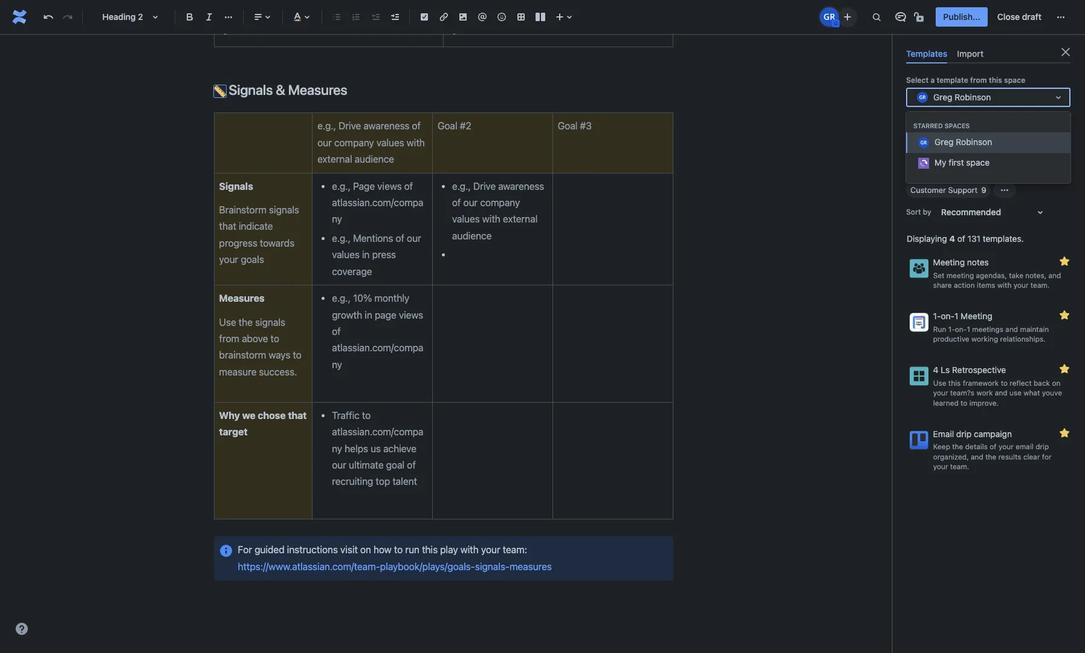 Task type: describe. For each thing, give the bounding box(es) containing it.
recommended
[[942, 207, 1002, 217]]

how
[[374, 545, 392, 556]]

close
[[998, 11, 1021, 22]]

find and replace image
[[870, 10, 885, 24]]

with inside the "main content area, start typing to enter text." "text box"
[[461, 545, 479, 556]]

action item image
[[417, 10, 432, 24]]

with inside the meeting notes set meeting agendas, take notes, and share action items with your team.
[[998, 281, 1012, 290]]

1 horizontal spatial measures
[[288, 82, 348, 98]]

first
[[949, 158, 965, 168]]

spaces
[[945, 122, 971, 130]]

0 vertical spatial greg robinson
[[934, 92, 992, 102]]

email
[[1016, 442, 1034, 451]]

work
[[977, 389, 994, 398]]

bullet list ⌘⇧8 image
[[330, 10, 344, 24]]

ls
[[942, 365, 951, 375]]

campaign
[[975, 429, 1013, 439]]

your up results
[[999, 442, 1014, 451]]

https://www.atlassian.com/team-playbook/plays/goals-signals-measures
[[238, 545, 552, 572]]

team?s
[[951, 389, 975, 398]]

publish...
[[944, 11, 981, 22]]

keep
[[934, 442, 951, 451]]

results
[[999, 452, 1022, 462]]

1 vertical spatial drip
[[1036, 442, 1050, 451]]

share
[[934, 281, 953, 290]]

add image, video, or file image
[[456, 10, 471, 24]]

https://www.atlassian.com/team-playbook/plays/goals-signals-measures link
[[238, 545, 552, 572]]

starred
[[914, 122, 944, 130]]

0 horizontal spatial 1-
[[934, 311, 942, 321]]

1 vertical spatial greg
[[935, 137, 954, 147]]

measures
[[510, 561, 552, 572]]

by
[[924, 207, 932, 217]]

run
[[406, 545, 420, 556]]

displaying
[[908, 234, 948, 244]]

my first space
[[935, 158, 990, 168]]

set
[[934, 271, 945, 280]]

131
[[968, 234, 981, 244]]

0 vertical spatial robinson
[[955, 92, 992, 102]]

items
[[978, 281, 996, 290]]

help image
[[15, 622, 29, 636]]

we
[[242, 410, 256, 421]]

sort by
[[907, 207, 932, 217]]

tab list containing templates
[[902, 44, 1076, 64]]

0 horizontal spatial drip
[[957, 429, 972, 439]]

publish... button
[[937, 7, 988, 27]]

take
[[1010, 271, 1024, 280]]

template
[[937, 76, 969, 85]]

your down organized,
[[934, 463, 949, 472]]

4 inside 4 ls retrospective use this framework to reflect back on your team?s work and use what youve learned to improve.
[[934, 365, 939, 375]]

for
[[238, 545, 252, 556]]

on inside the "main content area, start typing to enter text." "text box"
[[361, 545, 371, 556]]

playbook/plays/goals-
[[380, 561, 475, 572]]

outdent ⇧tab image
[[368, 10, 383, 24]]

0 vertical spatial greg
[[934, 92, 953, 102]]

unstar 4 ls retrospective image
[[1058, 362, 1073, 376]]

open image
[[1052, 90, 1067, 105]]

reflect
[[1011, 378, 1033, 388]]

use
[[1010, 389, 1022, 398]]

no restrictions image
[[914, 10, 928, 24]]

1 horizontal spatial to
[[961, 399, 968, 408]]

from
[[971, 76, 988, 85]]

1-on-1 meeting run 1-on-1 meetings and maintain productive working relationships.
[[934, 311, 1050, 344]]

1 horizontal spatial the
[[986, 452, 997, 462]]

Search author, category, topic field
[[926, 113, 1070, 130]]

chose
[[258, 410, 286, 421]]

meeting notes set meeting agendas, take notes, and share action items with your team.
[[934, 257, 1062, 290]]

https://www.atlassian.com/team-
[[238, 561, 380, 572]]

select
[[907, 76, 929, 85]]

my
[[935, 158, 947, 168]]

meeting inside 1-on-1 meeting run 1-on-1 meetings and maintain productive working relationships.
[[961, 311, 993, 321]]

greg robinson image
[[821, 7, 840, 27]]

a
[[931, 76, 936, 85]]

numbered list ⌘⇧7 image
[[349, 10, 364, 24]]

team. inside email drip campaign keep the details of your email drip organized, and the results clear for your team.
[[951, 463, 970, 472]]

maintain
[[1021, 325, 1050, 334]]

Main content area, start typing to enter text. text field
[[207, 0, 681, 581]]

signals-
[[475, 561, 510, 572]]

more formatting image
[[221, 10, 236, 24]]

unstar meeting notes image
[[1058, 254, 1073, 269]]

to for work
[[1002, 378, 1009, 388]]

1 vertical spatial 1
[[968, 325, 971, 334]]

clear
[[1024, 452, 1041, 462]]

that
[[288, 410, 307, 421]]

heading 2 button
[[88, 4, 170, 30]]

for
[[1043, 452, 1052, 462]]

&
[[276, 82, 285, 98]]

sort
[[907, 207, 922, 217]]

bold ⌘b image
[[183, 10, 197, 24]]

1 vertical spatial on-
[[956, 325, 968, 334]]

run
[[934, 325, 947, 334]]

0 vertical spatial the
[[953, 442, 964, 451]]

1 vertical spatial measures
[[219, 293, 265, 304]]

heading 2
[[102, 11, 143, 22]]

details
[[966, 442, 989, 451]]

what
[[1024, 389, 1041, 398]]

unstar email drip campaign image
[[1058, 426, 1073, 440]]

framework
[[964, 378, 1000, 388]]

your inside the meeting notes set meeting agendas, take notes, and share action items with your team.
[[1014, 281, 1029, 290]]

meeting inside the meeting notes set meeting agendas, take notes, and share action items with your team.
[[934, 257, 966, 268]]

why we chose that target
[[219, 410, 309, 437]]

target
[[219, 427, 248, 437]]

close templates and import image
[[1059, 45, 1074, 59]]

more image
[[1055, 10, 1069, 24]]

panel info image
[[219, 544, 233, 558]]

on inside 4 ls retrospective use this framework to reflect back on your team?s work and use what youve learned to improve.
[[1053, 378, 1061, 388]]

email drip campaign keep the details of your email drip organized, and the results clear for your team.
[[934, 429, 1052, 472]]

and inside email drip campaign keep the details of your email drip organized, and the results clear for your team.
[[972, 452, 984, 462]]

align left image
[[251, 10, 266, 24]]



Task type: vqa. For each thing, say whether or not it's contained in the screenshot.
Planning corresponding to Project Planning
no



Task type: locate. For each thing, give the bounding box(es) containing it.
1
[[955, 311, 959, 321], [968, 325, 971, 334]]

notes,
[[1026, 271, 1047, 280]]

team:
[[503, 545, 528, 556]]

1 horizontal spatial 1-
[[949, 325, 956, 334]]

greg robinson down the spaces
[[935, 137, 993, 147]]

0 horizontal spatial space
[[967, 158, 990, 168]]

indent tab image
[[388, 10, 402, 24]]

of
[[958, 234, 966, 244], [991, 442, 997, 451]]

1 horizontal spatial team.
[[1031, 281, 1051, 290]]

2 horizontal spatial to
[[1002, 378, 1009, 388]]

support
[[949, 185, 978, 195]]

1 vertical spatial this
[[949, 378, 962, 388]]

on-
[[942, 311, 955, 321], [956, 325, 968, 334]]

learned
[[934, 399, 959, 408]]

this for retrospective
[[949, 378, 962, 388]]

0 vertical spatial of
[[958, 234, 966, 244]]

organized,
[[934, 452, 970, 462]]

on- up the productive
[[956, 325, 968, 334]]

0 horizontal spatial 4
[[934, 365, 939, 375]]

:straight_ruler: image
[[214, 85, 226, 97]]

play
[[441, 545, 458, 556]]

use
[[934, 378, 947, 388]]

2 vertical spatial to
[[394, 545, 403, 556]]

0 horizontal spatial on
[[361, 545, 371, 556]]

to down team?s
[[961, 399, 968, 408]]

this inside 4 ls retrospective use this framework to reflect back on your team?s work and use what youve learned to improve.
[[949, 378, 962, 388]]

1 vertical spatial 4
[[934, 365, 939, 375]]

2 vertical spatial this
[[422, 545, 438, 556]]

improve.
[[970, 399, 1000, 408]]

1-
[[934, 311, 942, 321], [949, 325, 956, 334]]

1 vertical spatial of
[[991, 442, 997, 451]]

notes
[[968, 257, 990, 268]]

invite to edit image
[[841, 9, 856, 24]]

undo ⌘z image
[[41, 10, 56, 24]]

editable content region
[[195, 0, 693, 653]]

0 vertical spatial on
[[1053, 378, 1061, 388]]

action
[[955, 281, 976, 290]]

1 horizontal spatial 4
[[950, 234, 956, 244]]

0 horizontal spatial team.
[[951, 463, 970, 472]]

and up relationships.
[[1006, 325, 1019, 334]]

meeting up meetings
[[961, 311, 993, 321]]

confluence image
[[10, 7, 29, 27]]

visit
[[341, 545, 358, 556]]

with down take
[[998, 281, 1012, 290]]

4
[[950, 234, 956, 244], [934, 365, 939, 375]]

to
[[1002, 378, 1009, 388], [961, 399, 968, 408], [394, 545, 403, 556]]

1 vertical spatial greg robinson
[[935, 137, 993, 147]]

displaying 4 of 131 templates.
[[908, 234, 1025, 244]]

1 vertical spatial on
[[361, 545, 371, 556]]

0 vertical spatial to
[[1002, 378, 1009, 388]]

0 horizontal spatial of
[[958, 234, 966, 244]]

more categories image
[[998, 183, 1013, 197]]

youve
[[1043, 389, 1063, 398]]

and inside 4 ls retrospective use this framework to reflect back on your team?s work and use what youve learned to improve.
[[996, 389, 1008, 398]]

close draft
[[998, 11, 1042, 22]]

this inside the "main content area, start typing to enter text." "text box"
[[422, 545, 438, 556]]

1 vertical spatial 1-
[[949, 325, 956, 334]]

with right play
[[461, 545, 479, 556]]

instructions
[[287, 545, 338, 556]]

meeting up set
[[934, 257, 966, 268]]

1 vertical spatial space
[[967, 158, 990, 168]]

1 vertical spatial team.
[[951, 463, 970, 472]]

team. down the notes,
[[1031, 281, 1051, 290]]

your inside 4 ls retrospective use this framework to reflect back on your team?s work and use what youve learned to improve.
[[934, 389, 949, 398]]

1 left meetings
[[968, 325, 971, 334]]

on
[[1053, 378, 1061, 388], [361, 545, 371, 556]]

select a template from this space
[[907, 76, 1026, 85]]

the down details
[[986, 452, 997, 462]]

on- up run
[[942, 311, 955, 321]]

0 horizontal spatial with
[[461, 545, 479, 556]]

of left 131
[[958, 234, 966, 244]]

unstar 1-on-1 meeting image
[[1058, 308, 1073, 323]]

0 vertical spatial 4
[[950, 234, 956, 244]]

and down unstar meeting notes icon
[[1049, 271, 1062, 280]]

0 vertical spatial on-
[[942, 311, 955, 321]]

guided
[[255, 545, 285, 556]]

signals & measures
[[226, 82, 348, 98]]

to for team:
[[394, 545, 403, 556]]

0 horizontal spatial this
[[422, 545, 438, 556]]

1 up the productive
[[955, 311, 959, 321]]

working
[[972, 335, 999, 344]]

0 horizontal spatial measures
[[219, 293, 265, 304]]

0 vertical spatial with
[[998, 281, 1012, 290]]

0 vertical spatial drip
[[957, 429, 972, 439]]

customer support 9
[[911, 185, 987, 195]]

of down campaign
[[991, 442, 997, 451]]

agendas,
[[977, 271, 1008, 280]]

1 horizontal spatial drip
[[1036, 442, 1050, 451]]

4 left 131
[[950, 234, 956, 244]]

to inside "text box"
[[394, 545, 403, 556]]

productive
[[934, 335, 970, 344]]

4 ls retrospective use this framework to reflect back on your team?s work and use what youve learned to improve.
[[934, 365, 1063, 408]]

of inside email drip campaign keep the details of your email drip organized, and the results clear for your team.
[[991, 442, 997, 451]]

retrospective
[[953, 365, 1007, 375]]

team. inside the meeting notes set meeting agendas, take notes, and share action items with your team.
[[1031, 281, 1051, 290]]

layouts image
[[534, 10, 548, 24]]

meeting
[[934, 257, 966, 268], [961, 311, 993, 321]]

robinson down from
[[955, 92, 992, 102]]

search icon image
[[913, 117, 923, 126]]

0 vertical spatial this
[[990, 76, 1003, 85]]

robinson down the spaces
[[957, 137, 993, 147]]

1 vertical spatial to
[[961, 399, 968, 408]]

signals
[[229, 82, 273, 98], [219, 181, 253, 192]]

0 vertical spatial 1-
[[934, 311, 942, 321]]

your down use
[[934, 389, 949, 398]]

greg robinson
[[934, 92, 992, 102], [935, 137, 993, 147]]

tab list
[[902, 44, 1076, 64]]

email
[[934, 429, 955, 439]]

space right first
[[967, 158, 990, 168]]

for guided instructions visit on how to run this play with your team:
[[238, 545, 528, 556]]

greg robinson down "select a template from this space"
[[934, 92, 992, 102]]

0 vertical spatial space
[[1005, 76, 1026, 85]]

import
[[958, 48, 984, 59]]

meetings
[[973, 325, 1004, 334]]

team. down organized,
[[951, 463, 970, 472]]

1 vertical spatial with
[[461, 545, 479, 556]]

your up signals-
[[481, 545, 501, 556]]

starred spaces
[[914, 122, 971, 130]]

signals for signals & measures
[[229, 82, 273, 98]]

0 vertical spatial signals
[[229, 82, 273, 98]]

1 horizontal spatial this
[[949, 378, 962, 388]]

templates
[[907, 48, 948, 59]]

1 horizontal spatial with
[[998, 281, 1012, 290]]

space right from
[[1005, 76, 1026, 85]]

to left run
[[394, 545, 403, 556]]

greg down starred spaces
[[935, 137, 954, 147]]

link image
[[437, 10, 451, 24]]

1 vertical spatial the
[[986, 452, 997, 462]]

back
[[1035, 378, 1051, 388]]

table image
[[514, 10, 529, 24]]

0 vertical spatial team.
[[1031, 281, 1051, 290]]

this up 'playbook/plays/goals-'
[[422, 545, 438, 556]]

1 horizontal spatial of
[[991, 442, 997, 451]]

space
[[1005, 76, 1026, 85], [967, 158, 990, 168]]

this up team?s
[[949, 378, 962, 388]]

:straight_ruler: image
[[214, 85, 226, 97]]

redo ⌘⇧z image
[[61, 10, 75, 24]]

and down details
[[972, 452, 984, 462]]

drip up details
[[957, 429, 972, 439]]

comment icon image
[[894, 10, 909, 24]]

this for template
[[990, 76, 1003, 85]]

and
[[1049, 271, 1062, 280], [1006, 325, 1019, 334], [996, 389, 1008, 398], [972, 452, 984, 462]]

drip up for
[[1036, 442, 1050, 451]]

1 vertical spatial meeting
[[961, 311, 993, 321]]

1 vertical spatial robinson
[[957, 137, 993, 147]]

your inside the "main content area, start typing to enter text." "text box"
[[481, 545, 501, 556]]

on right the visit
[[361, 545, 371, 556]]

close draft button
[[991, 7, 1050, 27]]

1 horizontal spatial on
[[1053, 378, 1061, 388]]

greg
[[934, 92, 953, 102], [935, 137, 954, 147]]

this
[[990, 76, 1003, 85], [949, 378, 962, 388], [422, 545, 438, 556]]

the up organized,
[[953, 442, 964, 451]]

meeting
[[947, 271, 975, 280]]

to left reflect
[[1002, 378, 1009, 388]]

0 vertical spatial meeting
[[934, 257, 966, 268]]

4 left ls
[[934, 365, 939, 375]]

customer
[[911, 185, 947, 195]]

0 horizontal spatial to
[[394, 545, 403, 556]]

italic ⌘i image
[[202, 10, 217, 24]]

greg down template
[[934, 92, 953, 102]]

on up youve
[[1053, 378, 1061, 388]]

9
[[982, 185, 987, 195]]

2 horizontal spatial this
[[990, 76, 1003, 85]]

recommended button
[[935, 203, 1056, 222]]

measures
[[288, 82, 348, 98], [219, 293, 265, 304]]

mention image
[[476, 10, 490, 24]]

0 vertical spatial 1
[[955, 311, 959, 321]]

1 horizontal spatial 1
[[968, 325, 971, 334]]

with
[[998, 281, 1012, 290], [461, 545, 479, 556]]

and inside 1-on-1 meeting run 1-on-1 meetings and maintain productive working relationships.
[[1006, 325, 1019, 334]]

your down take
[[1014, 281, 1029, 290]]

emoji image
[[495, 10, 509, 24]]

this right from
[[990, 76, 1003, 85]]

2
[[138, 11, 143, 22]]

1 horizontal spatial space
[[1005, 76, 1026, 85]]

draft
[[1023, 11, 1042, 22]]

1- up the productive
[[949, 325, 956, 334]]

relationships.
[[1001, 335, 1047, 344]]

1- up run
[[934, 311, 942, 321]]

0 vertical spatial measures
[[288, 82, 348, 98]]

1 vertical spatial signals
[[219, 181, 253, 192]]

0 horizontal spatial 1
[[955, 311, 959, 321]]

your
[[1014, 281, 1029, 290], [934, 389, 949, 398], [999, 442, 1014, 451], [934, 463, 949, 472], [481, 545, 501, 556]]

heading
[[102, 11, 136, 22]]

and inside the meeting notes set meeting agendas, take notes, and share action items with your team.
[[1049, 271, 1062, 280]]

None text field
[[916, 91, 918, 104]]

and left use
[[996, 389, 1008, 398]]

0 horizontal spatial the
[[953, 442, 964, 451]]

signals for signals
[[219, 181, 253, 192]]

why
[[219, 410, 240, 421]]

templates.
[[984, 234, 1025, 244]]

confluence image
[[10, 7, 29, 27]]

robinson
[[955, 92, 992, 102], [957, 137, 993, 147]]



